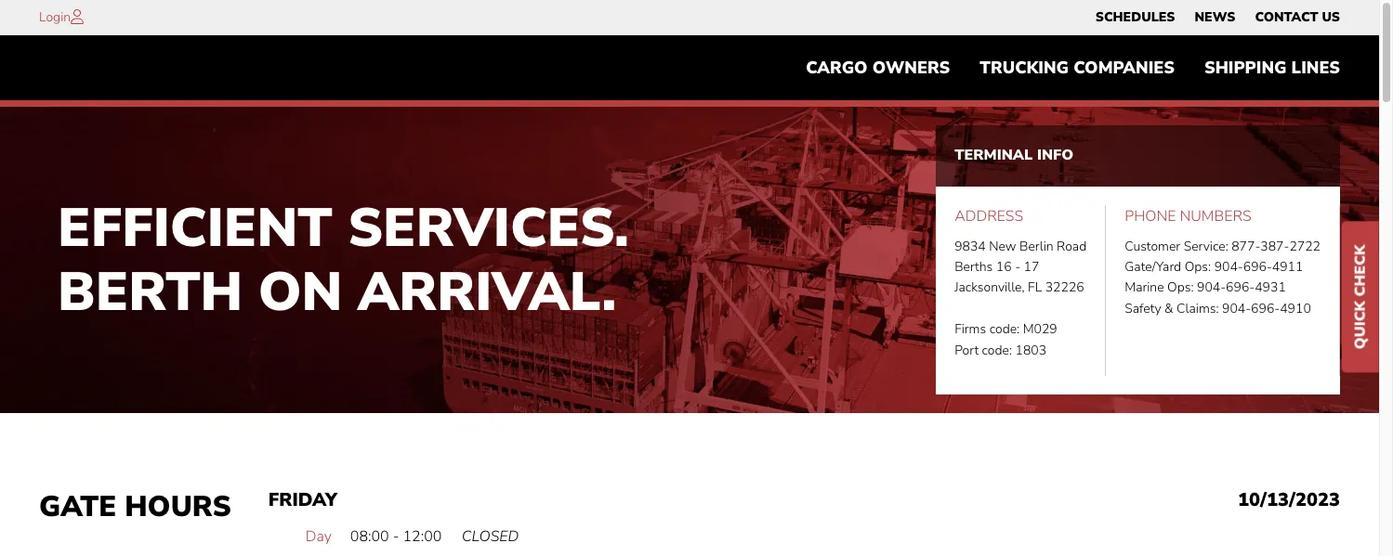 Task type: vqa. For each thing, say whether or not it's contained in the screenshot.
1st the CLOSED
no



Task type: describe. For each thing, give the bounding box(es) containing it.
login link
[[39, 8, 71, 26]]

check
[[1351, 245, 1371, 297]]

2 vertical spatial 904-
[[1222, 300, 1251, 318]]

new
[[989, 238, 1016, 255]]

quick
[[1351, 301, 1371, 349]]

trucking
[[980, 57, 1069, 79]]

services.
[[348, 191, 629, 264]]

owners
[[873, 57, 950, 79]]

10/13/2023
[[1238, 488, 1340, 513]]

phone
[[1125, 206, 1176, 227]]

32226
[[1045, 279, 1084, 297]]

0 vertical spatial code:
[[990, 321, 1020, 338]]

gate
[[39, 488, 117, 527]]

berlin
[[1020, 238, 1054, 255]]

user image
[[71, 9, 84, 24]]

shipping lines
[[1205, 57, 1340, 79]]

day
[[305, 527, 332, 547]]

fl
[[1028, 279, 1042, 297]]

1 vertical spatial ops:
[[1167, 279, 1194, 297]]

08:00
[[350, 527, 389, 547]]

08:00 - 12:00
[[350, 527, 442, 547]]

terminal
[[955, 145, 1033, 166]]

0 vertical spatial ops:
[[1185, 258, 1211, 276]]

387-
[[1261, 238, 1290, 255]]

9834 new berlin road berths 16 - 17 jacksonville, fl 32226
[[955, 238, 1087, 297]]

2722
[[1290, 238, 1321, 255]]

claims:
[[1177, 300, 1219, 318]]

berth
[[58, 256, 243, 329]]

gate hours
[[39, 488, 231, 527]]

17
[[1024, 258, 1039, 276]]

safety
[[1125, 300, 1161, 318]]

1 vertical spatial code:
[[982, 342, 1012, 359]]

1803
[[1016, 342, 1047, 359]]

port
[[955, 342, 979, 359]]

news link
[[1195, 5, 1236, 31]]

contact us
[[1255, 8, 1340, 26]]

4911
[[1272, 258, 1304, 276]]

jacksonville,
[[955, 279, 1025, 297]]

9834
[[955, 238, 986, 255]]

menu bar containing schedules
[[1086, 5, 1350, 31]]

16
[[996, 258, 1012, 276]]

road
[[1057, 238, 1087, 255]]

closed
[[462, 527, 519, 547]]

efficient services. berth on arrival.
[[58, 191, 629, 329]]

marine
[[1125, 279, 1164, 297]]



Task type: locate. For each thing, give the bounding box(es) containing it.
877-
[[1232, 238, 1261, 255]]

lines
[[1292, 57, 1340, 79]]

1 vertical spatial 904-
[[1197, 279, 1226, 297]]

2 vertical spatial 696-
[[1251, 300, 1280, 318]]

- left 17
[[1015, 258, 1021, 276]]

- right 08:00
[[393, 527, 399, 547]]

4910
[[1280, 300, 1311, 318]]

trucking companies link
[[965, 49, 1190, 87]]

696-
[[1243, 258, 1272, 276], [1226, 279, 1255, 297], [1251, 300, 1280, 318]]

phone numbers
[[1125, 206, 1252, 227]]

&
[[1165, 300, 1174, 318]]

-
[[1015, 258, 1021, 276], [393, 527, 399, 547]]

12:00
[[403, 527, 442, 547]]

trucking companies
[[980, 57, 1175, 79]]

1 vertical spatial -
[[393, 527, 399, 547]]

shipping lines link
[[1190, 49, 1355, 87]]

hours
[[125, 488, 231, 527]]

4931
[[1255, 279, 1286, 297]]

shipping
[[1205, 57, 1287, 79]]

ops: up &
[[1167, 279, 1194, 297]]

ops:
[[1185, 258, 1211, 276], [1167, 279, 1194, 297]]

service:
[[1184, 238, 1229, 255]]

on
[[258, 256, 343, 329]]

m029
[[1023, 321, 1058, 338]]

904- right claims:
[[1222, 300, 1251, 318]]

904-
[[1215, 258, 1243, 276], [1197, 279, 1226, 297], [1222, 300, 1251, 318]]

us
[[1322, 8, 1340, 26]]

quick check link
[[1342, 221, 1379, 373]]

gate/yard
[[1125, 258, 1182, 276]]

cargo owners link
[[791, 49, 965, 87]]

schedules
[[1096, 8, 1175, 26]]

address
[[955, 206, 1024, 227]]

berths
[[955, 258, 993, 276]]

menu bar
[[1086, 5, 1350, 31], [791, 49, 1355, 87]]

customer
[[1125, 238, 1181, 255]]

code:
[[990, 321, 1020, 338], [982, 342, 1012, 359]]

1 vertical spatial menu bar
[[791, 49, 1355, 87]]

customer service: 877-387-2722 gate/yard ops: 904-696-4911 marine ops: 904-696-4931 safety & claims: 904-696-4910
[[1125, 238, 1321, 318]]

0 vertical spatial 696-
[[1243, 258, 1272, 276]]

terminal info
[[955, 145, 1074, 166]]

code: up 1803
[[990, 321, 1020, 338]]

cargo
[[806, 57, 868, 79]]

firms
[[955, 321, 986, 338]]

numbers
[[1180, 206, 1252, 227]]

1 vertical spatial 696-
[[1226, 279, 1255, 297]]

menu bar containing cargo owners
[[791, 49, 1355, 87]]

news
[[1195, 8, 1236, 26]]

contact
[[1255, 8, 1318, 26]]

0 vertical spatial 904-
[[1215, 258, 1243, 276]]

code: right port
[[982, 342, 1012, 359]]

0 vertical spatial menu bar
[[1086, 5, 1350, 31]]

0 horizontal spatial -
[[393, 527, 399, 547]]

904- down 877-
[[1215, 258, 1243, 276]]

login
[[39, 8, 71, 26]]

info
[[1037, 145, 1074, 166]]

menu bar up shipping
[[1086, 5, 1350, 31]]

- inside 9834 new berlin road berths 16 - 17 jacksonville, fl 32226
[[1015, 258, 1021, 276]]

arrival.
[[358, 256, 616, 329]]

companies
[[1074, 57, 1175, 79]]

quick check
[[1351, 245, 1371, 349]]

contact us link
[[1255, 5, 1340, 31]]

1 horizontal spatial -
[[1015, 258, 1021, 276]]

904- up claims:
[[1197, 279, 1226, 297]]

schedules link
[[1096, 5, 1175, 31]]

ops: down service:
[[1185, 258, 1211, 276]]

menu bar down schedules link
[[791, 49, 1355, 87]]

0 vertical spatial -
[[1015, 258, 1021, 276]]

friday
[[268, 488, 337, 513]]

efficient
[[58, 191, 332, 264]]

cargo owners
[[806, 57, 950, 79]]

firms code:  m029 port code:  1803
[[955, 321, 1058, 359]]



